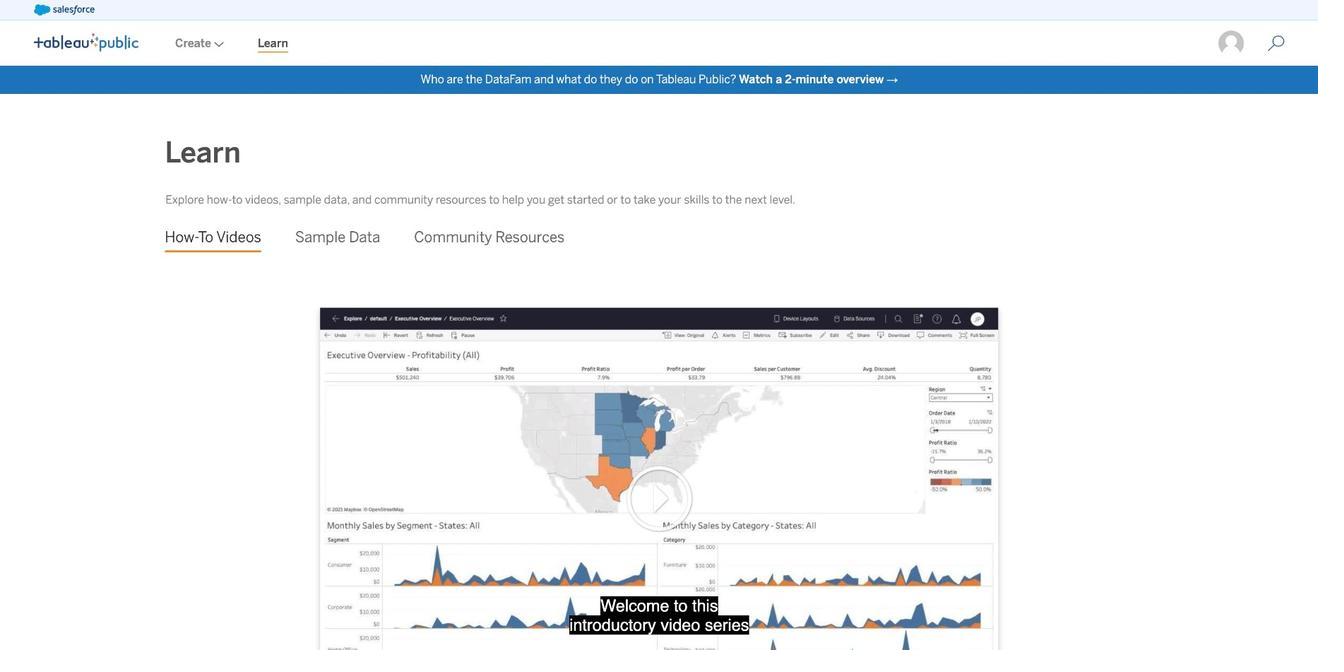 Task type: describe. For each thing, give the bounding box(es) containing it.
salesforce logo image
[[34, 4, 95, 16]]

gary.orlando image
[[1218, 30, 1246, 57]]

go to search image
[[1251, 35, 1302, 52]]

logo image
[[34, 33, 138, 51]]



Task type: vqa. For each thing, say whether or not it's contained in the screenshot.
the bottom 1
no



Task type: locate. For each thing, give the bounding box(es) containing it.
create image
[[211, 42, 224, 47]]



